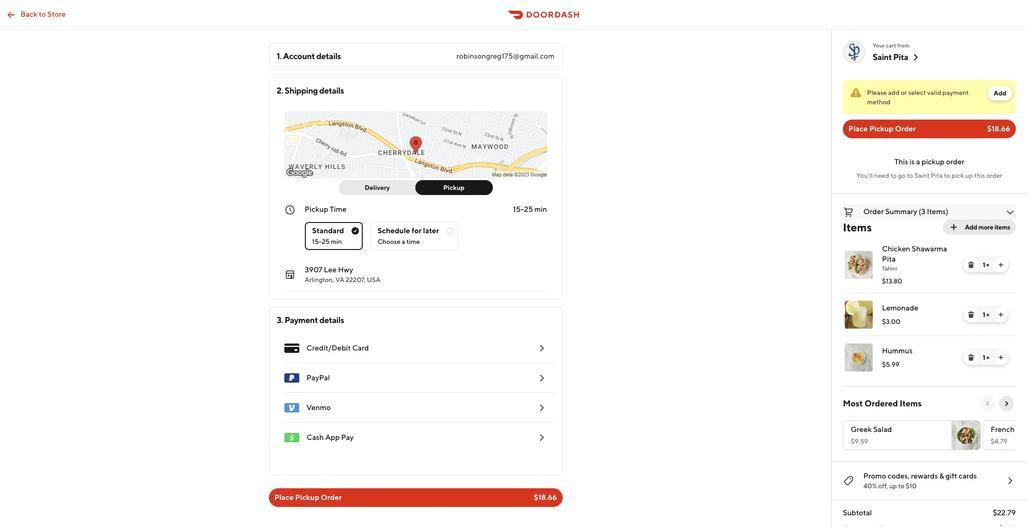 Task type: vqa. For each thing, say whether or not it's contained in the screenshot.
the bottommost $18.66
yes



Task type: describe. For each thing, give the bounding box(es) containing it.
items
[[995, 224, 1010, 231]]

(3
[[919, 208, 926, 216]]

please
[[867, 89, 887, 97]]

hummus image
[[845, 344, 873, 372]]

details for 3. payment details
[[319, 316, 344, 325]]

from
[[898, 42, 910, 49]]

need
[[874, 172, 889, 180]]

saint pita
[[873, 52, 908, 62]]

chicken
[[882, 245, 911, 254]]

add new payment method image for credit/debit card
[[536, 343, 547, 354]]

off,
[[879, 483, 888, 491]]

back
[[21, 10, 37, 18]]

more
[[979, 224, 994, 231]]

to right go
[[907, 172, 913, 180]]

or
[[901, 89, 907, 97]]

robinsongreg175@gmail.com
[[457, 52, 555, 61]]

subtotal
[[843, 509, 872, 518]]

pick
[[952, 172, 964, 180]]

$3.00
[[882, 318, 901, 326]]

lemonade image
[[845, 301, 873, 329]]

method
[[867, 98, 891, 106]]

to left go
[[891, 172, 897, 180]]

next button of carousel image
[[1003, 401, 1010, 408]]

Pickup radio
[[415, 180, 493, 195]]

card
[[352, 344, 369, 353]]

chicken shawarma pita image
[[845, 251, 873, 279]]

gift
[[946, 472, 957, 481]]

french frie $4.79
[[991, 426, 1027, 446]]

1 vertical spatial place pickup order
[[274, 494, 342, 503]]

pay
[[341, 434, 354, 443]]

choose a time
[[378, 238, 420, 246]]

for
[[412, 227, 422, 235]]

schedule for later
[[378, 227, 439, 235]]

to inside the promo codes, rewards & gift cards 40% off, up to $10
[[898, 483, 905, 491]]

app
[[325, 434, 340, 443]]

pickup time
[[305, 205, 347, 214]]

$9.59
[[851, 438, 868, 446]]

cash
[[307, 434, 324, 443]]

salad
[[873, 426, 892, 435]]

1 vertical spatial place
[[274, 494, 294, 503]]

tahini
[[882, 265, 897, 272]]

va
[[335, 277, 344, 284]]

rewards
[[911, 472, 938, 481]]

chicken shawarma pita tahini
[[882, 245, 947, 272]]

venmo
[[307, 404, 331, 413]]

1 for lemonade
[[983, 311, 985, 319]]

paypal
[[307, 374, 330, 383]]

add
[[888, 89, 900, 97]]

choose
[[378, 238, 401, 246]]

$13.80
[[882, 278, 902, 285]]

add for add more items
[[965, 224, 977, 231]]

you'll
[[857, 172, 873, 180]]

$10
[[906, 483, 917, 491]]

pickup inside option
[[443, 184, 465, 192]]

please add or select valid payment method
[[867, 89, 969, 106]]

2. shipping
[[277, 86, 318, 96]]

schedule
[[378, 227, 410, 235]]

french
[[991, 426, 1015, 435]]

shawarma
[[912, 245, 947, 254]]

1 × for lemonade
[[983, 311, 990, 319]]

list containing chicken shawarma pita
[[836, 237, 1016, 380]]

1 horizontal spatial 15–25
[[513, 205, 533, 214]]

Delivery radio
[[339, 180, 422, 195]]

pita inside 'chicken shawarma pita tahini'
[[882, 255, 896, 264]]

store
[[47, 10, 66, 18]]

to inside button
[[39, 10, 46, 18]]

valid
[[927, 89, 941, 97]]

1 horizontal spatial place pickup order
[[849, 125, 916, 133]]

3907
[[305, 266, 322, 275]]

this is a pickup order
[[895, 158, 965, 166]]

add one to cart image
[[997, 354, 1005, 362]]

ordered
[[865, 399, 898, 409]]

details for 2. shipping details
[[319, 86, 344, 96]]

1 × for hummus
[[983, 354, 990, 362]]

time
[[407, 238, 420, 246]]

3907 lee hwy arlington,  va 22207,  usa
[[305, 266, 381, 284]]

&
[[940, 472, 944, 481]]

add new payment method image for cash app pay
[[536, 433, 547, 444]]

go
[[898, 172, 906, 180]]

add button
[[988, 86, 1012, 101]]

add for add
[[994, 90, 1007, 97]]

add new payment method image for paypal
[[536, 373, 547, 384]]

your
[[873, 42, 885, 49]]

1 × for chicken shawarma pita
[[983, 262, 990, 269]]

standard
[[312, 227, 344, 235]]

hwy
[[338, 266, 353, 275]]

menu containing credit/debit card
[[277, 334, 555, 453]]

promo codes, rewards & gift cards 40% off, up to $10
[[864, 472, 977, 491]]

payment
[[943, 89, 969, 97]]

0 horizontal spatial order
[[946, 158, 965, 166]]

1 vertical spatial pita
[[931, 172, 943, 180]]

credit/debit card
[[307, 344, 369, 353]]

most
[[843, 399, 863, 409]]

15–25 inside option group
[[312, 238, 330, 246]]

frie
[[1016, 426, 1027, 435]]

1 horizontal spatial a
[[916, 158, 920, 166]]

items)
[[927, 208, 949, 216]]

40%
[[864, 483, 877, 491]]

cash app pay
[[307, 434, 354, 443]]

2 vertical spatial order
[[321, 494, 342, 503]]

summary
[[885, 208, 917, 216]]

$22.79
[[993, 509, 1016, 518]]

back to store button
[[0, 5, 71, 24]]

0 vertical spatial place
[[849, 125, 868, 133]]

0 vertical spatial $18.66
[[987, 125, 1010, 133]]

promo
[[864, 472, 886, 481]]

0 vertical spatial items
[[843, 221, 872, 234]]

remove item from cart image
[[968, 262, 975, 269]]

pickup
[[922, 158, 945, 166]]

option group containing standard
[[305, 215, 547, 250]]



Task type: locate. For each thing, give the bounding box(es) containing it.
usa
[[367, 277, 381, 284]]

0 vertical spatial 1 ×
[[983, 262, 990, 269]]

pickup
[[869, 125, 894, 133], [443, 184, 465, 192], [305, 205, 328, 214], [295, 494, 319, 503]]

a right is
[[916, 158, 920, 166]]

add one to cart image
[[997, 262, 1005, 269], [997, 311, 1005, 319]]

1 remove item from cart image from the top
[[968, 311, 975, 319]]

× for chicken shawarma pita
[[987, 262, 990, 269]]

0 vertical spatial ×
[[987, 262, 990, 269]]

saint
[[873, 52, 892, 62], [914, 172, 930, 180]]

1 vertical spatial items
[[900, 399, 922, 409]]

0 vertical spatial remove item from cart image
[[968, 311, 975, 319]]

1 vertical spatial remove item from cart image
[[968, 354, 975, 362]]

1 horizontal spatial order
[[987, 172, 1003, 180]]

2 vertical spatial ×
[[987, 354, 990, 362]]

0 vertical spatial details
[[316, 51, 341, 61]]

2 1 × from the top
[[983, 311, 990, 319]]

add more items link
[[943, 220, 1016, 235]]

0 horizontal spatial saint
[[873, 52, 892, 62]]

add more items
[[965, 224, 1010, 231]]

1 horizontal spatial order
[[864, 208, 884, 216]]

1 horizontal spatial $18.66
[[987, 125, 1010, 133]]

None radio
[[305, 222, 363, 250], [370, 222, 458, 250], [305, 222, 363, 250], [370, 222, 458, 250]]

1 add new payment method image from the top
[[536, 403, 547, 414]]

× for lemonade
[[987, 311, 990, 319]]

order summary (3 items) button
[[843, 205, 1016, 220]]

order right this
[[987, 172, 1003, 180]]

to right the "back"
[[39, 10, 46, 18]]

to left '$10'
[[898, 483, 905, 491]]

pita inside button
[[893, 52, 908, 62]]

add left more
[[965, 224, 977, 231]]

1 horizontal spatial up
[[965, 172, 973, 180]]

1 horizontal spatial add
[[994, 90, 1007, 97]]

credit/debit
[[307, 344, 351, 353]]

2 add new payment method image from the top
[[536, 373, 547, 384]]

a
[[916, 158, 920, 166], [402, 238, 405, 246]]

2 vertical spatial 1 ×
[[983, 354, 990, 362]]

1 horizontal spatial min
[[535, 205, 547, 214]]

pita up tahini at the bottom right
[[882, 255, 896, 264]]

previous button of carousel image
[[984, 401, 992, 408]]

saint down this is a pickup order
[[914, 172, 930, 180]]

0 vertical spatial order
[[895, 125, 916, 133]]

delivery
[[365, 184, 390, 192]]

saint down your
[[873, 52, 892, 62]]

0 horizontal spatial $18.66
[[534, 494, 557, 503]]

0 vertical spatial 15–25 min
[[513, 205, 547, 214]]

a inside option group
[[402, 238, 405, 246]]

15–25 min inside option group
[[312, 238, 342, 246]]

15–25
[[513, 205, 533, 214], [312, 238, 330, 246]]

place
[[849, 125, 868, 133], [274, 494, 294, 503]]

0 vertical spatial add new payment method image
[[536, 403, 547, 414]]

greek salad $9.59
[[851, 426, 892, 446]]

1 vertical spatial a
[[402, 238, 405, 246]]

0 horizontal spatial 15–25 min
[[312, 238, 342, 246]]

this
[[895, 158, 908, 166]]

show menu image
[[284, 341, 299, 356]]

0 vertical spatial add
[[994, 90, 1007, 97]]

0 horizontal spatial items
[[843, 221, 872, 234]]

this
[[974, 172, 985, 180]]

0 horizontal spatial up
[[889, 483, 897, 491]]

details right 1. account
[[316, 51, 341, 61]]

2 × from the top
[[987, 311, 990, 319]]

2 vertical spatial pita
[[882, 255, 896, 264]]

add one to cart image right remove item from cart icon
[[997, 262, 1005, 269]]

3. payment
[[277, 316, 318, 325]]

later
[[423, 227, 439, 235]]

× for hummus
[[987, 354, 990, 362]]

add new payment method image for venmo
[[536, 403, 547, 414]]

order inside button
[[864, 208, 884, 216]]

order up pick at top right
[[946, 158, 965, 166]]

$5.99
[[882, 361, 900, 369]]

items up chicken shawarma pita image
[[843, 221, 872, 234]]

add new payment method image
[[536, 343, 547, 354], [536, 373, 547, 384]]

0 vertical spatial place pickup order
[[849, 125, 916, 133]]

add one to cart image for lemonade
[[997, 311, 1005, 319]]

1 horizontal spatial place
[[849, 125, 868, 133]]

1 1 from the top
[[983, 262, 985, 269]]

22207,
[[346, 277, 366, 284]]

back to store
[[21, 10, 66, 18]]

1 vertical spatial 1 ×
[[983, 311, 990, 319]]

1 vertical spatial 15–25
[[312, 238, 330, 246]]

up left this
[[965, 172, 973, 180]]

0 horizontal spatial min
[[331, 238, 342, 246]]

menu
[[277, 334, 555, 453]]

to left pick at top right
[[944, 172, 950, 180]]

codes,
[[888, 472, 910, 481]]

details up credit/debit
[[319, 316, 344, 325]]

3. payment details
[[277, 316, 344, 325]]

pita down from
[[893, 52, 908, 62]]

details
[[316, 51, 341, 61], [319, 86, 344, 96], [319, 316, 344, 325]]

list
[[836, 237, 1016, 380]]

3 1 × from the top
[[983, 354, 990, 362]]

order summary (3 items)
[[864, 208, 949, 216]]

min
[[535, 205, 547, 214], [331, 238, 342, 246]]

items right ordered
[[900, 399, 922, 409]]

greek
[[851, 426, 872, 435]]

2 1 from the top
[[983, 311, 985, 319]]

pita
[[893, 52, 908, 62], [931, 172, 943, 180], [882, 255, 896, 264]]

0 vertical spatial min
[[535, 205, 547, 214]]

1 vertical spatial order
[[864, 208, 884, 216]]

0 vertical spatial up
[[965, 172, 973, 180]]

saint pita button
[[873, 52, 921, 63]]

min inside option group
[[331, 238, 342, 246]]

select
[[908, 89, 926, 97]]

0 horizontal spatial order
[[321, 494, 342, 503]]

option group
[[305, 215, 547, 250]]

is
[[910, 158, 915, 166]]

1 add new payment method image from the top
[[536, 343, 547, 354]]

status
[[843, 80, 1016, 114]]

2. shipping details
[[277, 86, 344, 96]]

1 for hummus
[[983, 354, 985, 362]]

1 vertical spatial min
[[331, 238, 342, 246]]

1 vertical spatial add one to cart image
[[997, 311, 1005, 319]]

2 horizontal spatial order
[[895, 125, 916, 133]]

hummus
[[882, 347, 913, 356]]

remove item from cart image for hummus
[[968, 354, 975, 362]]

add new payment method image
[[536, 403, 547, 414], [536, 433, 547, 444]]

1 horizontal spatial items
[[900, 399, 922, 409]]

0 horizontal spatial place pickup order
[[274, 494, 342, 503]]

0 vertical spatial 1
[[983, 262, 985, 269]]

1 vertical spatial 1
[[983, 311, 985, 319]]

1 vertical spatial order
[[987, 172, 1003, 180]]

cart
[[886, 42, 896, 49]]

15–25 min
[[513, 205, 547, 214], [312, 238, 342, 246]]

2 add one to cart image from the top
[[997, 311, 1005, 319]]

remove item from cart image for lemonade
[[968, 311, 975, 319]]

to
[[39, 10, 46, 18], [891, 172, 897, 180], [907, 172, 913, 180], [944, 172, 950, 180], [898, 483, 905, 491]]

remove item from cart image
[[968, 311, 975, 319], [968, 354, 975, 362]]

1 ×
[[983, 262, 990, 269], [983, 311, 990, 319], [983, 354, 990, 362]]

0 vertical spatial pita
[[893, 52, 908, 62]]

0 vertical spatial saint
[[873, 52, 892, 62]]

1 horizontal spatial saint
[[914, 172, 930, 180]]

1. account details
[[277, 51, 341, 61]]

2 vertical spatial details
[[319, 316, 344, 325]]

you'll need to go to saint pita to pick up this order
[[857, 172, 1003, 180]]

0 horizontal spatial 15–25
[[312, 238, 330, 246]]

0 vertical spatial a
[[916, 158, 920, 166]]

1 add one to cart image from the top
[[997, 262, 1005, 269]]

most ordered items
[[843, 399, 922, 409]]

0 vertical spatial add one to cart image
[[997, 262, 1005, 269]]

1 vertical spatial details
[[319, 86, 344, 96]]

0 horizontal spatial a
[[402, 238, 405, 246]]

3 1 from the top
[[983, 354, 985, 362]]

add inside button
[[994, 90, 1007, 97]]

1 1 × from the top
[[983, 262, 990, 269]]

1 vertical spatial add
[[965, 224, 977, 231]]

lemonade
[[882, 304, 918, 313]]

1 vertical spatial up
[[889, 483, 897, 491]]

delivery or pickup selector option group
[[339, 180, 493, 195]]

$4.79
[[991, 438, 1008, 446]]

0 vertical spatial order
[[946, 158, 965, 166]]

add one to cart image for chicken shawarma pita
[[997, 262, 1005, 269]]

1 for chicken shawarma pita
[[983, 262, 985, 269]]

place pickup order
[[849, 125, 916, 133], [274, 494, 342, 503]]

1 vertical spatial $18.66
[[534, 494, 557, 503]]

2 remove item from cart image from the top
[[968, 354, 975, 362]]

add one to cart image up add one to cart icon
[[997, 311, 1005, 319]]

status containing please add or select valid payment method
[[843, 80, 1016, 114]]

details for 1. account details
[[316, 51, 341, 61]]

0 vertical spatial add new payment method image
[[536, 343, 547, 354]]

a left time
[[402, 238, 405, 246]]

pita down pickup
[[931, 172, 943, 180]]

2 add new payment method image from the top
[[536, 433, 547, 444]]

1 × from the top
[[987, 262, 990, 269]]

1 vertical spatial ×
[[987, 311, 990, 319]]

saint inside 'saint pita' button
[[873, 52, 892, 62]]

1 vertical spatial 15–25 min
[[312, 238, 342, 246]]

0 horizontal spatial place
[[274, 494, 294, 503]]

up right off,
[[889, 483, 897, 491]]

up inside the promo codes, rewards & gift cards 40% off, up to $10
[[889, 483, 897, 491]]

1. account
[[277, 51, 315, 61]]

1 vertical spatial add new payment method image
[[536, 373, 547, 384]]

2 vertical spatial 1
[[983, 354, 985, 362]]

0 horizontal spatial add
[[965, 224, 977, 231]]

1 horizontal spatial 15–25 min
[[513, 205, 547, 214]]

details right 2. shipping
[[319, 86, 344, 96]]

1 vertical spatial add new payment method image
[[536, 433, 547, 444]]

time
[[330, 205, 347, 214]]

your cart from
[[873, 42, 910, 49]]

order
[[895, 125, 916, 133], [864, 208, 884, 216], [321, 494, 342, 503]]

1 vertical spatial saint
[[914, 172, 930, 180]]

add right payment on the top of page
[[994, 90, 1007, 97]]

3 × from the top
[[987, 354, 990, 362]]

0 vertical spatial 15–25
[[513, 205, 533, 214]]

cards
[[959, 472, 977, 481]]

lee
[[324, 266, 337, 275]]



